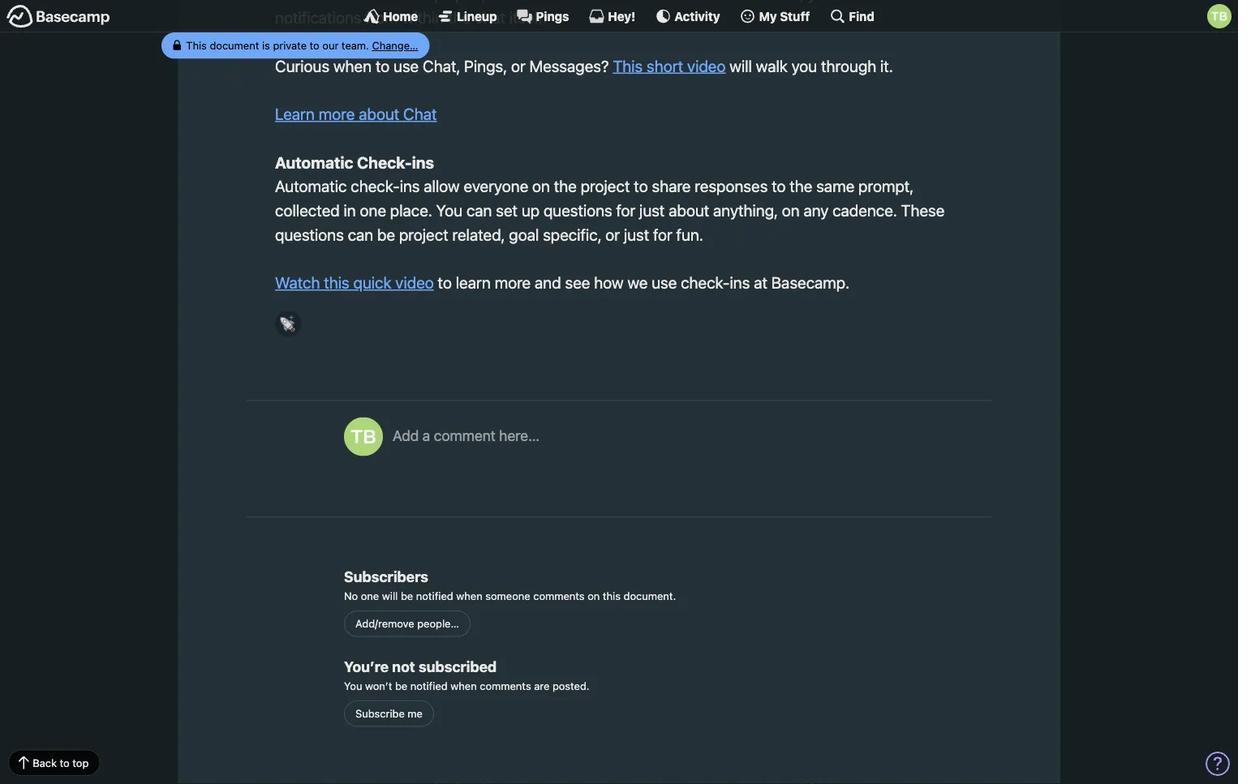 Task type: vqa. For each thing, say whether or not it's contained in the screenshot.
Check-
yes



Task type: describe. For each thing, give the bounding box(es) containing it.
my stuff button
[[740, 8, 810, 24]]

0 vertical spatial questions
[[544, 201, 613, 220]]

2 vertical spatial ins
[[730, 274, 750, 292]]

add a comment here… button
[[393, 418, 976, 491]]

goal
[[509, 226, 539, 244]]

everyone
[[464, 177, 529, 196]]

this document is private to our team. change…
[[186, 39, 418, 52]]

my
[[759, 9, 777, 23]]

add a comment here…
[[393, 427, 540, 445]]

team.
[[342, 39, 369, 52]]

hey! button
[[589, 8, 636, 24]]

0 vertical spatial ins
[[412, 153, 434, 172]]

cadence.
[[833, 201, 897, 220]]

change… link
[[372, 39, 418, 52]]

quick
[[353, 274, 392, 292]]

no
[[344, 591, 358, 603]]

up
[[522, 201, 540, 220]]

pings
[[536, 9, 569, 23]]

we
[[628, 274, 648, 292]]

not
[[392, 659, 415, 677]]

back
[[33, 757, 57, 769]]

people…
[[417, 618, 459, 630]]

comments for you're
[[480, 681, 531, 693]]

responses
[[695, 177, 768, 196]]

one inside the automatic check-ins automatic check-ins allow everyone on the project to share responses to the same prompt, collected in one place. you can set up           questions for just about anything, on any cadence. these questions can be project related, goal specific, or just for fun.
[[360, 201, 386, 220]]

1 vertical spatial use
[[652, 274, 677, 292]]

1 vertical spatial video
[[396, 274, 434, 292]]

posted.
[[553, 681, 590, 693]]

to left the learn
[[438, 274, 452, 292]]

these
[[901, 201, 945, 220]]

when inside subscribers no one will be notified when someone comments on this document.
[[456, 591, 483, 603]]

0 vertical spatial or
[[511, 57, 526, 76]]

share
[[652, 177, 691, 196]]

lineup link
[[438, 8, 497, 24]]

hey!
[[608, 9, 636, 23]]

my stuff
[[759, 9, 810, 23]]

0 horizontal spatial on
[[532, 177, 550, 196]]

subscribe me
[[355, 708, 423, 721]]

through
[[821, 57, 877, 76]]

top
[[72, 757, 89, 769]]

fun.
[[676, 226, 704, 244]]

chat
[[403, 105, 437, 124]]

check-
[[357, 153, 412, 172]]

notified inside you're not subscribed you won't be notified when comments are posted.
[[410, 681, 448, 693]]

messages?
[[530, 57, 609, 76]]

watch this quick video link
[[275, 274, 434, 292]]

subscribe me button
[[344, 702, 434, 728]]

one inside subscribers no one will be notified when someone comments on this document.
[[361, 591, 379, 603]]

a
[[423, 427, 430, 445]]

will inside subscribers no one will be notified when someone comments on this document.
[[382, 591, 398, 603]]

is
[[262, 39, 270, 52]]

our
[[322, 39, 339, 52]]

learn
[[456, 274, 491, 292]]

pings,
[[464, 57, 507, 76]]

this inside subscribers no one will be notified when someone comments on this document.
[[603, 591, 621, 603]]

specific,
[[543, 226, 602, 244]]

1 vertical spatial check-
[[681, 274, 730, 292]]

back to top button
[[8, 750, 100, 777]]

subscribed
[[419, 659, 497, 677]]

are
[[534, 681, 550, 693]]

and
[[535, 274, 561, 292]]

watch
[[275, 274, 320, 292]]

to left "our" on the left of the page
[[310, 39, 320, 52]]

notified inside subscribers no one will be notified when someone comments on this document.
[[416, 591, 453, 603]]

it.
[[881, 57, 893, 76]]

1 automatic from the top
[[275, 153, 353, 172]]

collected
[[275, 201, 340, 220]]

0 horizontal spatial this
[[186, 39, 207, 52]]

in
[[344, 201, 356, 220]]

1 vertical spatial ins
[[400, 177, 420, 196]]

activity
[[675, 9, 720, 23]]

1 horizontal spatial this
[[613, 57, 643, 76]]

me
[[408, 708, 423, 721]]

curious when to use chat, pings, or messages? this short video will walk you through it.
[[275, 57, 893, 76]]

main element
[[0, 0, 1238, 32]]

see
[[565, 274, 590, 292]]

activity link
[[655, 8, 720, 24]]

0 vertical spatial just
[[640, 201, 665, 220]]

0 horizontal spatial tim burton image
[[344, 418, 383, 457]]

to left share
[[634, 177, 648, 196]]

walk
[[756, 57, 788, 76]]

anything,
[[713, 201, 778, 220]]

comment
[[434, 427, 496, 445]]

find button
[[830, 8, 875, 24]]



Task type: locate. For each thing, give the bounding box(es) containing it.
1 horizontal spatial use
[[652, 274, 677, 292]]

comments
[[533, 591, 585, 603], [480, 681, 531, 693]]

check- down the fun.
[[681, 274, 730, 292]]

0 vertical spatial this
[[324, 274, 350, 292]]

ins
[[412, 153, 434, 172], [400, 177, 420, 196], [730, 274, 750, 292]]

same
[[817, 177, 855, 196]]

0 horizontal spatial more
[[319, 105, 355, 124]]

2 vertical spatial when
[[451, 681, 477, 693]]

be up add/remove people…
[[401, 591, 413, 603]]

when left 'someone'
[[456, 591, 483, 603]]

allow
[[424, 177, 460, 196]]

related,
[[452, 226, 505, 244]]

on left any
[[782, 201, 800, 220]]

you're
[[344, 659, 389, 677]]

switch accounts image
[[6, 4, 110, 29]]

to up anything,
[[772, 177, 786, 196]]

this left document.
[[603, 591, 621, 603]]

ins up allow
[[412, 153, 434, 172]]

lineup
[[457, 9, 497, 23]]

1 horizontal spatial or
[[606, 226, 620, 244]]

set
[[496, 201, 518, 220]]

0 vertical spatial when
[[333, 57, 372, 76]]

will
[[730, 57, 752, 76], [382, 591, 398, 603]]

0 vertical spatial automatic
[[275, 153, 353, 172]]

0 vertical spatial tim burton image
[[1208, 4, 1232, 28]]

here…
[[499, 427, 540, 445]]

add/remove people…
[[355, 618, 459, 630]]

you
[[436, 201, 463, 220], [344, 681, 362, 693]]

when inside you're not subscribed you won't be notified when comments are posted.
[[451, 681, 477, 693]]

0 horizontal spatial project
[[399, 226, 449, 244]]

1 vertical spatial on
[[782, 201, 800, 220]]

you
[[792, 57, 817, 76]]

0 vertical spatial be
[[377, 226, 395, 244]]

this short video link
[[613, 57, 726, 76]]

how
[[594, 274, 624, 292]]

1 horizontal spatial for
[[653, 226, 673, 244]]

will down subscribers
[[382, 591, 398, 603]]

0 vertical spatial can
[[467, 201, 492, 220]]

1 horizontal spatial the
[[790, 177, 813, 196]]

0 vertical spatial more
[[319, 105, 355, 124]]

0 horizontal spatial video
[[396, 274, 434, 292]]

when down subscribed
[[451, 681, 477, 693]]

0 vertical spatial comments
[[533, 591, 585, 603]]

on up up
[[532, 177, 550, 196]]

this left quick
[[324, 274, 350, 292]]

1 horizontal spatial project
[[581, 177, 630, 196]]

can down in
[[348, 226, 373, 244]]

1 horizontal spatial about
[[669, 201, 710, 220]]

1 vertical spatial project
[[399, 226, 449, 244]]

0 vertical spatial for
[[616, 201, 636, 220]]

notified
[[416, 591, 453, 603], [410, 681, 448, 693]]

0 vertical spatial check-
[[351, 177, 400, 196]]

for up the we
[[616, 201, 636, 220]]

someone
[[486, 591, 531, 603]]

0 horizontal spatial comments
[[480, 681, 531, 693]]

1 vertical spatial notified
[[410, 681, 448, 693]]

1 horizontal spatial on
[[588, 591, 600, 603]]

project up specific,
[[581, 177, 630, 196]]

to
[[310, 39, 320, 52], [376, 57, 390, 76], [634, 177, 648, 196], [772, 177, 786, 196], [438, 274, 452, 292], [60, 757, 70, 769]]

1 horizontal spatial tim burton image
[[1208, 4, 1232, 28]]

to left top
[[60, 757, 70, 769]]

add/remove
[[355, 618, 414, 630]]

video right quick
[[396, 274, 434, 292]]

when
[[333, 57, 372, 76], [456, 591, 483, 603], [451, 681, 477, 693]]

0 horizontal spatial check-
[[351, 177, 400, 196]]

1 vertical spatial can
[[348, 226, 373, 244]]

be inside you're not subscribed you won't be notified when comments are posted.
[[395, 681, 408, 693]]

check- down check-
[[351, 177, 400, 196]]

stuff
[[780, 9, 810, 23]]

watch this quick video to learn more and see how we           use check-ins at basecamp.
[[275, 274, 850, 292]]

chat,
[[423, 57, 460, 76]]

about inside the automatic check-ins automatic check-ins allow everyone on the project to share responses to the same prompt, collected in one place. you can set up           questions for just about anything, on any cadence. these questions can be project related, goal specific, or just for fun.
[[669, 201, 710, 220]]

0 vertical spatial notified
[[416, 591, 453, 603]]

you down allow
[[436, 201, 463, 220]]

0 vertical spatial use
[[394, 57, 419, 76]]

2 vertical spatial be
[[395, 681, 408, 693]]

add
[[393, 427, 419, 445]]

more left and
[[495, 274, 531, 292]]

1 horizontal spatial check-
[[681, 274, 730, 292]]

back to top
[[33, 757, 89, 769]]

subscribers no one will be notified when someone comments on this document.
[[344, 569, 676, 603]]

questions down 'collected'
[[275, 226, 344, 244]]

1 vertical spatial tim burton image
[[344, 418, 383, 457]]

comments for subscribers
[[533, 591, 585, 603]]

be down place.
[[377, 226, 395, 244]]

1 vertical spatial or
[[606, 226, 620, 244]]

about left "chat"
[[359, 105, 400, 124]]

0 horizontal spatial use
[[394, 57, 419, 76]]

1 vertical spatial questions
[[275, 226, 344, 244]]

check- inside the automatic check-ins automatic check-ins allow everyone on the project to share responses to the same prompt, collected in one place. you can set up           questions for just about anything, on any cadence. these questions can be project related, goal specific, or just for fun.
[[351, 177, 400, 196]]

1 vertical spatial one
[[361, 591, 379, 603]]

home
[[383, 9, 418, 23]]

for left the fun.
[[653, 226, 673, 244]]

2 vertical spatial on
[[588, 591, 600, 603]]

1 horizontal spatial comments
[[533, 591, 585, 603]]

just
[[640, 201, 665, 220], [624, 226, 649, 244]]

0 vertical spatial on
[[532, 177, 550, 196]]

1 horizontal spatial more
[[495, 274, 531, 292]]

0 horizontal spatial you
[[344, 681, 362, 693]]

on inside subscribers no one will be notified when someone comments on this document.
[[588, 591, 600, 603]]

1 vertical spatial this
[[603, 591, 621, 603]]

use down change…
[[394, 57, 419, 76]]

any
[[804, 201, 829, 220]]

be down not at left bottom
[[395, 681, 408, 693]]

on
[[532, 177, 550, 196], [782, 201, 800, 220], [588, 591, 600, 603]]

home link
[[364, 8, 418, 24]]

use
[[394, 57, 419, 76], [652, 274, 677, 292]]

learn more about chat
[[275, 105, 437, 124]]

can up related,
[[467, 201, 492, 220]]

1 vertical spatial for
[[653, 226, 673, 244]]

0 horizontal spatial the
[[554, 177, 577, 196]]

0 horizontal spatial can
[[348, 226, 373, 244]]

private
[[273, 39, 307, 52]]

you inside the automatic check-ins automatic check-ins allow everyone on the project to share responses to the same prompt, collected in one place. you can set up           questions for just about anything, on any cadence. these questions can be project related, goal specific, or just for fun.
[[436, 201, 463, 220]]

questions up specific,
[[544, 201, 613, 220]]

use right the we
[[652, 274, 677, 292]]

0 vertical spatial this
[[186, 39, 207, 52]]

1 vertical spatial just
[[624, 226, 649, 244]]

2 the from the left
[[790, 177, 813, 196]]

to down change…
[[376, 57, 390, 76]]

comments right 'someone'
[[533, 591, 585, 603]]

learn more about chat link
[[275, 105, 437, 124]]

or
[[511, 57, 526, 76], [606, 226, 620, 244]]

video right short on the right top
[[687, 57, 726, 76]]

0 horizontal spatial will
[[382, 591, 398, 603]]

1 horizontal spatial questions
[[544, 201, 613, 220]]

0 vertical spatial you
[[436, 201, 463, 220]]

ins left at
[[730, 274, 750, 292]]

notified up people…
[[416, 591, 453, 603]]

be inside subscribers no one will be notified when someone comments on this document.
[[401, 591, 413, 603]]

you down you're
[[344, 681, 362, 693]]

0 vertical spatial will
[[730, 57, 752, 76]]

find
[[849, 9, 875, 23]]

comments left are at the left bottom of page
[[480, 681, 531, 693]]

basecamp.
[[772, 274, 850, 292]]

comments inside you're not subscribed you won't be notified when comments are posted.
[[480, 681, 531, 693]]

ins up place.
[[400, 177, 420, 196]]

automatic check-ins automatic check-ins allow everyone on the project to share responses to the same prompt, collected in one place. you can set up           questions for just about anything, on any cadence. these questions can be project related, goal specific, or just for fun.
[[275, 153, 945, 244]]

subscribers
[[344, 569, 428, 586]]

tim burton image
[[1208, 4, 1232, 28], [344, 418, 383, 457]]

won't
[[365, 681, 392, 693]]

the
[[554, 177, 577, 196], [790, 177, 813, 196]]

1 horizontal spatial you
[[436, 201, 463, 220]]

2 horizontal spatial on
[[782, 201, 800, 220]]

1 horizontal spatial will
[[730, 57, 752, 76]]

you inside you're not subscribed you won't be notified when comments are posted.
[[344, 681, 362, 693]]

1 vertical spatial about
[[669, 201, 710, 220]]

check-
[[351, 177, 400, 196], [681, 274, 730, 292]]

more right learn
[[319, 105, 355, 124]]

to inside back to top button
[[60, 757, 70, 769]]

at
[[754, 274, 768, 292]]

project
[[581, 177, 630, 196], [399, 226, 449, 244]]

curious
[[275, 57, 330, 76]]

1 vertical spatial comments
[[480, 681, 531, 693]]

be inside the automatic check-ins automatic check-ins allow everyone on the project to share responses to the same prompt, collected in one place. you can set up           questions for just about anything, on any cadence. these questions can be project related, goal specific, or just for fun.
[[377, 226, 395, 244]]

1 the from the left
[[554, 177, 577, 196]]

project down place.
[[399, 226, 449, 244]]

when down team. on the top left of page
[[333, 57, 372, 76]]

place.
[[390, 201, 432, 220]]

tim burton image inside main element
[[1208, 4, 1232, 28]]

the up specific,
[[554, 177, 577, 196]]

about up the fun.
[[669, 201, 710, 220]]

document
[[210, 39, 259, 52]]

1 vertical spatial automatic
[[275, 177, 347, 196]]

will left walk
[[730, 57, 752, 76]]

0 horizontal spatial about
[[359, 105, 400, 124]]

or right specific,
[[606, 226, 620, 244]]

you're not subscribed you won't be notified when comments are posted.
[[344, 659, 590, 693]]

1 vertical spatial when
[[456, 591, 483, 603]]

2 automatic from the top
[[275, 177, 347, 196]]

learn
[[275, 105, 315, 124]]

on left document.
[[588, 591, 600, 603]]

document.
[[624, 591, 676, 603]]

1 vertical spatial you
[[344, 681, 362, 693]]

0 vertical spatial video
[[687, 57, 726, 76]]

questions
[[544, 201, 613, 220], [275, 226, 344, 244]]

pings button
[[517, 8, 569, 24]]

this left short on the right top
[[613, 57, 643, 76]]

1 horizontal spatial can
[[467, 201, 492, 220]]

one right in
[[360, 201, 386, 220]]

1 vertical spatial will
[[382, 591, 398, 603]]

short
[[647, 57, 684, 76]]

add/remove people… link
[[344, 611, 471, 638]]

0 vertical spatial project
[[581, 177, 630, 196]]

about
[[359, 105, 400, 124], [669, 201, 710, 220]]

notified up me
[[410, 681, 448, 693]]

or inside the automatic check-ins automatic check-ins allow everyone on the project to share responses to the same prompt, collected in one place. you can set up           questions for just about anything, on any cadence. these questions can be project related, goal specific, or just for fun.
[[606, 226, 620, 244]]

0 horizontal spatial for
[[616, 201, 636, 220]]

0 horizontal spatial questions
[[275, 226, 344, 244]]

change…
[[372, 39, 418, 52]]

1 horizontal spatial video
[[687, 57, 726, 76]]

0 vertical spatial one
[[360, 201, 386, 220]]

1 vertical spatial be
[[401, 591, 413, 603]]

just up the we
[[624, 226, 649, 244]]

one right no
[[361, 591, 379, 603]]

comments inside subscribers no one will be notified when someone comments on this document.
[[533, 591, 585, 603]]

0 horizontal spatial or
[[511, 57, 526, 76]]

subscribe
[[355, 708, 405, 721]]

just down share
[[640, 201, 665, 220]]

one
[[360, 201, 386, 220], [361, 591, 379, 603]]

prompt,
[[859, 177, 914, 196]]

the up any
[[790, 177, 813, 196]]

0 horizontal spatial this
[[324, 274, 350, 292]]

0 vertical spatial about
[[359, 105, 400, 124]]

this
[[324, 274, 350, 292], [603, 591, 621, 603]]

1 vertical spatial more
[[495, 274, 531, 292]]

1 horizontal spatial this
[[603, 591, 621, 603]]

more
[[319, 105, 355, 124], [495, 274, 531, 292]]

1 vertical spatial this
[[613, 57, 643, 76]]

this left document
[[186, 39, 207, 52]]

or right pings,
[[511, 57, 526, 76]]

can
[[467, 201, 492, 220], [348, 226, 373, 244]]



